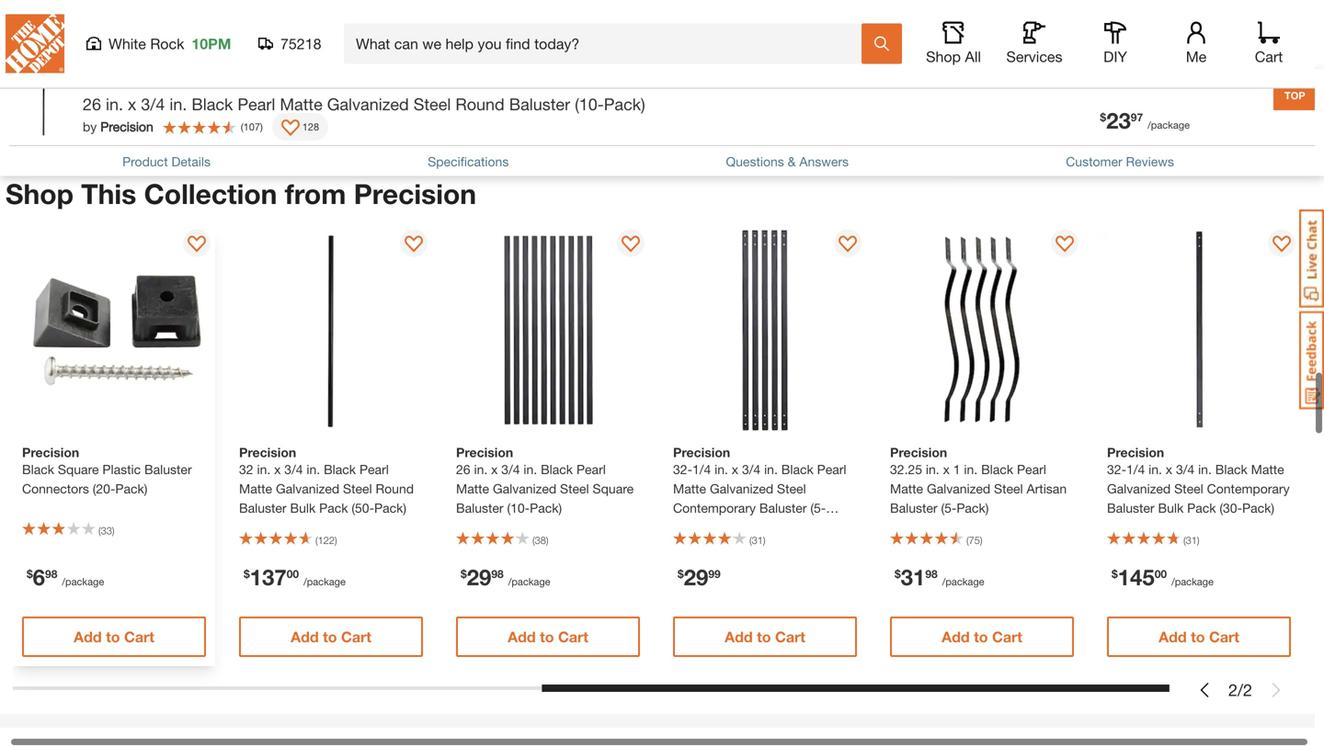 Task type: describe. For each thing, give the bounding box(es) containing it.
reviews
[[1126, 163, 1174, 178]]

shop this collection from precision
[[6, 177, 476, 210]]

(20-
[[93, 481, 115, 496]]

details
[[171, 163, 211, 178]]

specifications
[[428, 163, 509, 178]]

galvanized inside precision 32-1/4 in. x 3/4 in. black pearl matte galvanized steel contemporary baluster (5- pack)
[[710, 481, 773, 496]]

75218 button
[[258, 35, 322, 53]]

steel for 145
[[1174, 481, 1203, 496]]

32
[[239, 462, 253, 477]]

26 in. x 3/4 in. black pearl matte galvanized steel round baluster (10-pack)
[[83, 103, 645, 123]]

26 inside precision 26 in. x 3/4 in. black pearl matte galvanized steel square baluster (10-pack)
[[456, 462, 470, 477]]

$ for 29
[[461, 568, 467, 581]]

/
[[1238, 680, 1243, 700]]

galvanized for 31
[[927, 481, 990, 496]]

pack) inside precision 32-1/4 in. x 3/4 in. black matte galvanized steel contemporary baluster bulk pack (30-pack)
[[1242, 501, 1274, 516]]

$ for 145
[[1112, 568, 1118, 581]]

customer reviews
[[1066, 163, 1174, 178]]

32.25
[[890, 462, 922, 477]]

add to cart for 6
[[74, 628, 154, 646]]

square inside 'precision black square plastic baluster connectors (20-pack)'
[[58, 462, 99, 477]]

customer
[[1066, 163, 1122, 178]]

diy button
[[1086, 22, 1145, 66]]

/package for 145
[[1172, 576, 1214, 588]]

product details
[[122, 163, 211, 178]]

97
[[1131, 120, 1143, 133]]

cart for 145
[[1209, 628, 1239, 646]]

128 button
[[272, 122, 328, 150]]

pack) inside 'precision black square plastic baluster connectors (20-pack)'
[[115, 481, 147, 496]]

$ 23 97 /package
[[1100, 116, 1190, 142]]

23
[[1106, 116, 1131, 142]]

32- for 29
[[673, 462, 692, 477]]

precision 32-1/4 in. x 3/4 in. black pearl matte galvanized steel contemporary baluster (5- pack)
[[673, 445, 846, 535]]

75218
[[280, 35, 321, 53]]

) for 145
[[1197, 535, 1200, 547]]

baluster inside the precision 32 in. x 3/4 in. black pearl matte galvanized steel round baluster bulk pack (50-pack)
[[239, 501, 287, 516]]

me button
[[1167, 22, 1226, 66]]

1
[[953, 462, 960, 477]]

add to cart button for 6
[[22, 617, 206, 657]]

( 122 )
[[315, 535, 337, 547]]

baluster inside 'precision black square plastic baluster connectors (20-pack)'
[[144, 462, 192, 477]]

( for 145
[[1183, 535, 1186, 547]]

to for 31
[[974, 628, 988, 646]]

$ for 23
[[1100, 120, 1106, 133]]

matte for 145
[[1251, 462, 1284, 477]]

white
[[109, 35, 146, 53]]

1 display image from the left
[[839, 236, 857, 254]]

pack) inside the precision 32 in. x 3/4 in. black pearl matte galvanized steel round baluster bulk pack (50-pack)
[[374, 501, 406, 516]]

precision 32.25 in. x 1 in. black pearl matte galvanized steel artisan baluster (5-pack)
[[890, 445, 1067, 516]]

baluster inside the precision 32.25 in. x 1 in. black pearl matte galvanized steel artisan baluster (5-pack)
[[890, 501, 938, 516]]

precision for precision 32-1/4 in. x 3/4 in. black pearl matte galvanized steel contemporary baluster (5- pack)
[[673, 445, 730, 460]]

precision for precision 32 in. x 3/4 in. black pearl matte galvanized steel round baluster bulk pack (50-pack)
[[239, 445, 296, 460]]

pack) inside precision 32-1/4 in. x 3/4 in. black pearl matte galvanized steel contemporary baluster (5- pack)
[[673, 520, 705, 535]]

add to cart button for 137
[[239, 617, 423, 657]]

) for 31
[[980, 535, 983, 547]]

145
[[1118, 564, 1155, 590]]

98 for 6
[[45, 568, 57, 581]]

32-1/4 in. x 3/4 in. black matte galvanized steel contemporary baluster bulk pack (30-pack) image
[[1098, 229, 1300, 432]]

10pm
[[192, 35, 231, 53]]

4 add to cart button from the left
[[673, 617, 857, 657]]

4 to from the left
[[757, 628, 771, 646]]

32-1/4 in. x 3/4 in. black pearl matte galvanized steel contemporary baluster (5-pack) image
[[664, 229, 866, 432]]

answers
[[799, 163, 849, 178]]

black inside 'precision black square plastic baluster connectors (20-pack)'
[[22, 462, 54, 477]]

98 for 29
[[491, 568, 504, 581]]

display image for 31
[[1056, 236, 1074, 254]]

2 2 from the left
[[1243, 680, 1252, 700]]

from
[[285, 177, 346, 210]]

( for 6
[[98, 525, 101, 537]]

(5- inside the precision 32.25 in. x 1 in. black pearl matte galvanized steel artisan baluster (5-pack)
[[941, 501, 957, 516]]

1 horizontal spatial (10-
[[575, 103, 604, 123]]

add to cart for 31
[[942, 628, 1022, 646]]

shop for shop this collection from precision
[[6, 177, 73, 210]]

add for 31
[[942, 628, 970, 646]]

plastic
[[102, 462, 141, 477]]

services
[[1006, 48, 1063, 66]]

add to cart for 29
[[508, 628, 588, 646]]

$ 29 99
[[678, 564, 721, 590]]

(30-
[[1220, 501, 1242, 516]]

baluster inside precision 26 in. x 3/4 in. black pearl matte galvanized steel square baluster (10-pack)
[[456, 501, 504, 516]]

3/4 inside precision 32-1/4 in. x 3/4 in. black pearl matte galvanized steel contemporary baluster (5- pack)
[[742, 462, 761, 477]]

contemporary inside precision 32-1/4 in. x 3/4 in. black matte galvanized steel contemporary baluster bulk pack (30-pack)
[[1207, 481, 1290, 496]]

questions
[[726, 163, 784, 178]]

product image image
[[14, 87, 74, 147]]

0 horizontal spatial 26
[[83, 103, 101, 123]]

services button
[[1005, 22, 1064, 66]]

( 33 )
[[98, 525, 115, 537]]

display image inside 128 dropdown button
[[281, 129, 300, 147]]

bulk for 137
[[290, 501, 316, 516]]

black inside precision 26 in. x 3/4 in. black pearl matte galvanized steel square baluster (10-pack)
[[541, 462, 573, 477]]

00 for 145
[[1155, 568, 1167, 581]]

questions & answers
[[726, 163, 849, 178]]

$ for 6
[[27, 568, 33, 581]]

4 add from the left
[[725, 628, 753, 646]]

white rock 10pm
[[109, 35, 231, 53]]

matte inside precision 32-1/4 in. x 3/4 in. black pearl matte galvanized steel contemporary baluster (5- pack)
[[673, 481, 706, 496]]

x inside precision 26 in. x 3/4 in. black pearl matte galvanized steel square baluster (10-pack)
[[491, 462, 498, 477]]

x inside precision 32-1/4 in. x 3/4 in. black pearl matte galvanized steel contemporary baluster (5- pack)
[[732, 462, 738, 477]]

rock
[[150, 35, 184, 53]]

pearl inside precision 32-1/4 in. x 3/4 in. black pearl matte galvanized steel contemporary baluster (5- pack)
[[817, 462, 846, 477]]

2 / 2
[[1228, 680, 1252, 700]]

collection
[[144, 177, 277, 210]]

33
[[101, 525, 112, 537]]

shop for shop all
[[926, 48, 961, 66]]

What can we help you find today? search field
[[356, 25, 861, 63]]

steel for 29
[[560, 481, 589, 496]]

$ 31 98 /package
[[895, 564, 984, 590]]

26 in. x 3/4 in. black pearl matte galvanized steel square baluster (10-pack) image
[[447, 229, 649, 432]]

this
[[81, 177, 136, 210]]

pack for 145
[[1187, 501, 1216, 516]]

diy
[[1104, 48, 1127, 66]]

( 75 )
[[966, 535, 983, 547]]

pearl for 29
[[577, 462, 606, 477]]

artisan
[[1027, 481, 1067, 496]]

/package for 31
[[942, 576, 984, 588]]

all
[[965, 48, 981, 66]]

29 for $ 29 99
[[684, 564, 708, 590]]

( 31 ) for 29
[[749, 535, 766, 547]]

( 31 ) for /package
[[1183, 535, 1200, 547]]

6
[[33, 564, 45, 590]]

matte for 29
[[456, 481, 489, 496]]

x inside the precision 32.25 in. x 1 in. black pearl matte galvanized steel artisan baluster (5-pack)
[[943, 462, 950, 477]]



Task type: locate. For each thing, give the bounding box(es) containing it.
cart link
[[1249, 22, 1289, 66]]

/package for 6
[[62, 576, 104, 588]]

galvanized for 145
[[1107, 481, 1171, 496]]

pearl for 31
[[1017, 462, 1046, 477]]

00
[[287, 568, 299, 581], [1155, 568, 1167, 581]]

$ 6 98 /package
[[27, 564, 104, 590]]

0 horizontal spatial round
[[376, 481, 414, 496]]

1 98 from the left
[[45, 568, 57, 581]]

29 for $ 29 98 /package
[[467, 564, 491, 590]]

0 horizontal spatial 29
[[467, 564, 491, 590]]

3/4 inside precision 32-1/4 in. x 3/4 in. black matte galvanized steel contemporary baluster bulk pack (30-pack)
[[1176, 462, 1195, 477]]

1 add to cart button from the left
[[22, 617, 206, 657]]

bulk for 145
[[1158, 501, 1184, 516]]

steel for 137
[[343, 481, 372, 496]]

product
[[122, 163, 168, 178]]

0 horizontal spatial shop
[[6, 177, 73, 210]]

add to cart button for 31
[[890, 617, 1074, 657]]

add to cart button down $ 31 98 /package
[[890, 617, 1074, 657]]

31
[[752, 535, 763, 547], [1186, 535, 1197, 547], [901, 564, 925, 590]]

32- inside precision 32-1/4 in. x 3/4 in. black pearl matte galvanized steel contemporary baluster (5- pack)
[[673, 462, 692, 477]]

3 add to cart from the left
[[508, 628, 588, 646]]

32-
[[673, 462, 692, 477], [1107, 462, 1126, 477]]

0 horizontal spatial pack
[[319, 501, 348, 516]]

0 vertical spatial square
[[58, 462, 99, 477]]

by precision
[[83, 128, 153, 143]]

1 horizontal spatial ( 31 )
[[1183, 535, 1200, 547]]

1 00 from the left
[[287, 568, 299, 581]]

display image for 137
[[405, 236, 423, 254]]

(10-
[[575, 103, 604, 123], [507, 501, 530, 516]]

75
[[969, 535, 980, 547]]

pack inside precision 32-1/4 in. x 3/4 in. black matte galvanized steel contemporary baluster bulk pack (30-pack)
[[1187, 501, 1216, 516]]

128
[[302, 130, 319, 142]]

1 horizontal spatial 26
[[456, 462, 470, 477]]

2 pack from the left
[[1187, 501, 1216, 516]]

/package inside $ 31 98 /package
[[942, 576, 984, 588]]

matte
[[280, 103, 323, 123], [1251, 462, 1284, 477], [239, 481, 272, 496], [456, 481, 489, 496], [673, 481, 706, 496], [890, 481, 923, 496]]

pearl
[[238, 103, 275, 123], [360, 462, 389, 477], [577, 462, 606, 477], [817, 462, 846, 477], [1017, 462, 1046, 477]]

1 vertical spatial square
[[593, 481, 634, 496]]

bulk inside precision 32-1/4 in. x 3/4 in. black matte galvanized steel contemporary baluster bulk pack (30-pack)
[[1158, 501, 1184, 516]]

baluster inside precision 32-1/4 in. x 3/4 in. black pearl matte galvanized steel contemporary baluster (5- pack)
[[759, 501, 807, 516]]

1 vertical spatial (10-
[[507, 501, 530, 516]]

1 horizontal spatial bulk
[[1158, 501, 1184, 516]]

bulk left (30-
[[1158, 501, 1184, 516]]

5 add to cart from the left
[[942, 628, 1022, 646]]

$ inside $ 29 98 /package
[[461, 568, 467, 581]]

( for 31
[[966, 535, 969, 547]]

2 horizontal spatial 31
[[1186, 535, 1197, 547]]

display image
[[281, 129, 300, 147], [188, 236, 206, 254], [405, 236, 423, 254], [622, 236, 640, 254]]

/package right 145
[[1172, 576, 1214, 588]]

precision 26 in. x 3/4 in. black pearl matte galvanized steel square baluster (10-pack)
[[456, 445, 634, 516]]

cart inside cart link
[[1255, 48, 1283, 66]]

round inside the precision 32 in. x 3/4 in. black pearl matte galvanized steel round baluster bulk pack (50-pack)
[[376, 481, 414, 496]]

shop left all
[[926, 48, 961, 66]]

0 horizontal spatial ( 31 )
[[749, 535, 766, 547]]

to
[[106, 628, 120, 646], [323, 628, 337, 646], [540, 628, 554, 646], [757, 628, 771, 646], [974, 628, 988, 646], [1191, 628, 1205, 646]]

galvanized for 137
[[276, 481, 339, 496]]

feedback link image
[[1299, 311, 1324, 410]]

2 horizontal spatial display image
[[1273, 236, 1291, 254]]

0 horizontal spatial 98
[[45, 568, 57, 581]]

$ inside $ 6 98 /package
[[27, 568, 33, 581]]

)
[[260, 130, 263, 142], [112, 525, 115, 537], [335, 535, 337, 547], [546, 535, 549, 547], [763, 535, 766, 547], [980, 535, 983, 547], [1197, 535, 1200, 547]]

precision 32 in. x 3/4 in. black pearl matte galvanized steel round baluster bulk pack (50-pack)
[[239, 445, 414, 516]]

0 horizontal spatial 31
[[752, 535, 763, 547]]

0 vertical spatial 26
[[83, 103, 101, 123]]

$ for 137
[[244, 568, 250, 581]]

precision for precision 26 in. x 3/4 in. black pearl matte galvanized steel square baluster (10-pack)
[[456, 445, 513, 460]]

99
[[708, 568, 721, 581]]

5 to from the left
[[974, 628, 988, 646]]

1 horizontal spatial shop
[[926, 48, 961, 66]]

pearl inside precision 26 in. x 3/4 in. black pearl matte galvanized steel square baluster (10-pack)
[[577, 462, 606, 477]]

32 in. x 3/4 in. black pearl matte galvanized steel round baluster bulk pack (50-pack) image
[[230, 229, 432, 432]]

2 left this is the last slide icon
[[1243, 680, 1252, 700]]

steel inside precision 26 in. x 3/4 in. black pearl matte galvanized steel square baluster (10-pack)
[[560, 481, 589, 496]]

/package down 38
[[508, 576, 550, 588]]

1 horizontal spatial 00
[[1155, 568, 1167, 581]]

1 32- from the left
[[673, 462, 692, 477]]

(10- inside precision 26 in. x 3/4 in. black pearl matte galvanized steel square baluster (10-pack)
[[507, 501, 530, 516]]

questions & answers button
[[726, 161, 849, 181], [726, 161, 849, 181]]

matte inside the precision 32 in. x 3/4 in. black pearl matte galvanized steel round baluster bulk pack (50-pack)
[[239, 481, 272, 496]]

add to cart for 145
[[1159, 628, 1239, 646]]

29
[[467, 564, 491, 590], [684, 564, 708, 590]]

98 for 31
[[925, 568, 938, 581]]

precision 32-1/4 in. x 3/4 in. black matte galvanized steel contemporary baluster bulk pack (30-pack)
[[1107, 445, 1290, 516]]

1 vertical spatial round
[[376, 481, 414, 496]]

1 vertical spatial 26
[[456, 462, 470, 477]]

$ inside $ 23 97 /package
[[1100, 120, 1106, 133]]

1 horizontal spatial 31
[[901, 564, 925, 590]]

1 bulk from the left
[[290, 501, 316, 516]]

add for 137
[[291, 628, 319, 646]]

00 inside $ 145 00 /package
[[1155, 568, 1167, 581]]

(10- up $ 29 98 /package
[[507, 501, 530, 516]]

to for 29
[[540, 628, 554, 646]]

3/4
[[141, 103, 165, 123], [284, 462, 303, 477], [501, 462, 520, 477], [742, 462, 761, 477], [1176, 462, 1195, 477]]

this is the last slide image
[[1269, 683, 1284, 698]]

steel inside the precision 32.25 in. x 1 in. black pearl matte galvanized steel artisan baluster (5-pack)
[[994, 481, 1023, 496]]

in.
[[106, 103, 123, 123], [170, 103, 187, 123], [257, 462, 271, 477], [307, 462, 320, 477], [474, 462, 488, 477], [524, 462, 537, 477], [715, 462, 728, 477], [764, 462, 778, 477], [926, 462, 939, 477], [964, 462, 978, 477], [1149, 462, 1162, 477], [1198, 462, 1212, 477]]

1/4 inside precision 32-1/4 in. x 3/4 in. black pearl matte galvanized steel contemporary baluster (5- pack)
[[692, 462, 711, 477]]

display image for 145
[[1273, 236, 1291, 254]]

98 inside $ 29 98 /package
[[491, 568, 504, 581]]

31 for /package
[[1186, 535, 1197, 547]]

2 add to cart button from the left
[[239, 617, 423, 657]]

(5-
[[810, 501, 826, 516], [941, 501, 957, 516]]

$ 29 98 /package
[[461, 564, 550, 590]]

0 horizontal spatial (10-
[[507, 501, 530, 516]]

$ inside $ 137 00 /package
[[244, 568, 250, 581]]

3/4 inside precision 26 in. x 3/4 in. black pearl matte galvanized steel square baluster (10-pack)
[[501, 462, 520, 477]]

1 1/4 from the left
[[692, 462, 711, 477]]

2 98 from the left
[[491, 568, 504, 581]]

contemporary inside precision 32-1/4 in. x 3/4 in. black pearl matte galvanized steel contemporary baluster (5- pack)
[[673, 501, 756, 516]]

by
[[83, 128, 97, 143]]

shop all button
[[924, 22, 983, 66]]

6 add from the left
[[1159, 628, 1187, 646]]

baluster
[[509, 103, 570, 123], [144, 462, 192, 477], [239, 501, 287, 516], [456, 501, 504, 516], [759, 501, 807, 516], [890, 501, 938, 516], [1107, 501, 1155, 516]]

1 horizontal spatial (5-
[[941, 501, 957, 516]]

$ 145 00 /package
[[1112, 564, 1214, 590]]

3/4 inside the precision 32 in. x 3/4 in. black pearl matte galvanized steel round baluster bulk pack (50-pack)
[[284, 462, 303, 477]]

1 pack from the left
[[319, 501, 348, 516]]

black inside precision 32-1/4 in. x 3/4 in. black pearl matte galvanized steel contemporary baluster (5- pack)
[[781, 462, 814, 477]]

round
[[456, 103, 505, 123], [376, 481, 414, 496]]

1 horizontal spatial 1/4
[[1126, 462, 1145, 477]]

0 vertical spatial round
[[456, 103, 505, 123]]

pack left (50-
[[319, 501, 348, 516]]

2 1/4 from the left
[[1126, 462, 1145, 477]]

32.25 in. x 1 in. black pearl matte galvanized steel artisan baluster (5-pack) image
[[881, 229, 1083, 432]]

2 horizontal spatial 98
[[925, 568, 938, 581]]

1 ( 31 ) from the left
[[749, 535, 766, 547]]

galvanized inside the precision 32.25 in. x 1 in. black pearl matte galvanized steel artisan baluster (5-pack)
[[927, 481, 990, 496]]

(50-
[[352, 501, 374, 516]]

steel inside the precision 32 in. x 3/4 in. black pearl matte galvanized steel round baluster bulk pack (50-pack)
[[343, 481, 372, 496]]

3 add from the left
[[508, 628, 536, 646]]

2 bulk from the left
[[1158, 501, 1184, 516]]

shop inside button
[[926, 48, 961, 66]]

live chat image
[[1299, 210, 1324, 308]]

32- for /package
[[1107, 462, 1126, 477]]

add to cart button down $ 6 98 /package
[[22, 617, 206, 657]]

/package right 6
[[62, 576, 104, 588]]

1 (5- from the left
[[810, 501, 826, 516]]

precision inside precision 32-1/4 in. x 3/4 in. black pearl matte galvanized steel contemporary baluster (5- pack)
[[673, 445, 730, 460]]

precision
[[100, 128, 153, 143], [354, 177, 476, 210], [22, 445, 79, 460], [239, 445, 296, 460], [456, 445, 513, 460], [673, 445, 730, 460], [890, 445, 947, 460], [1107, 445, 1164, 460]]

add
[[74, 628, 102, 646], [291, 628, 319, 646], [508, 628, 536, 646], [725, 628, 753, 646], [942, 628, 970, 646], [1159, 628, 1187, 646]]

2 add to cart from the left
[[291, 628, 371, 646]]

) for 137
[[335, 535, 337, 547]]

pack) inside the precision 32.25 in. x 1 in. black pearl matte galvanized steel artisan baluster (5-pack)
[[957, 501, 989, 516]]

x
[[128, 103, 136, 123], [274, 462, 281, 477], [491, 462, 498, 477], [732, 462, 738, 477], [943, 462, 950, 477], [1166, 462, 1172, 477]]

2 add from the left
[[291, 628, 319, 646]]

display image for 29
[[622, 236, 640, 254]]

precision inside precision 26 in. x 3/4 in. black pearl matte galvanized steel square baluster (10-pack)
[[456, 445, 513, 460]]

pack for 137
[[319, 501, 348, 516]]

galvanized inside precision 26 in. x 3/4 in. black pearl matte galvanized steel square baluster (10-pack)
[[493, 481, 556, 496]]

add to cart button
[[22, 617, 206, 657], [239, 617, 423, 657], [456, 617, 640, 657], [673, 617, 857, 657], [890, 617, 1074, 657], [1107, 617, 1291, 657]]

black inside the precision 32.25 in. x 1 in. black pearl matte galvanized steel artisan baluster (5-pack)
[[981, 462, 1013, 477]]

( for 29
[[532, 535, 535, 547]]

bulk inside the precision 32 in. x 3/4 in. black pearl matte galvanized steel round baluster bulk pack (50-pack)
[[290, 501, 316, 516]]

1 horizontal spatial 2
[[1243, 680, 1252, 700]]

precision for precision 32.25 in. x 1 in. black pearl matte galvanized steel artisan baluster (5-pack)
[[890, 445, 947, 460]]

add to cart button down $ 29 98 /package
[[456, 617, 640, 657]]

cart for 137
[[341, 628, 371, 646]]

add for 6
[[74, 628, 102, 646]]

add to cart button up previous slide image
[[1107, 617, 1291, 657]]

galvanized inside the precision 32 in. x 3/4 in. black pearl matte galvanized steel round baluster bulk pack (50-pack)
[[276, 481, 339, 496]]

1 add from the left
[[74, 628, 102, 646]]

) for 6
[[112, 525, 115, 537]]

add to cart
[[74, 628, 154, 646], [291, 628, 371, 646], [508, 628, 588, 646], [725, 628, 805, 646], [942, 628, 1022, 646], [1159, 628, 1239, 646]]

5 add from the left
[[942, 628, 970, 646]]

0 horizontal spatial 1/4
[[692, 462, 711, 477]]

1 vertical spatial shop
[[6, 177, 73, 210]]

0 vertical spatial (10-
[[575, 103, 604, 123]]

to for 145
[[1191, 628, 1205, 646]]

black inside precision 32-1/4 in. x 3/4 in. black matte galvanized steel contemporary baluster bulk pack (30-pack)
[[1215, 462, 1248, 477]]

6 to from the left
[[1191, 628, 1205, 646]]

previous slide image
[[1197, 683, 1212, 698]]

1 2 from the left
[[1228, 680, 1238, 700]]

1 vertical spatial contemporary
[[673, 501, 756, 516]]

connectors
[[22, 481, 89, 496]]

0 vertical spatial shop
[[926, 48, 961, 66]]

display image
[[839, 236, 857, 254], [1056, 236, 1074, 254], [1273, 236, 1291, 254]]

$
[[1100, 120, 1106, 133], [27, 568, 33, 581], [244, 568, 250, 581], [461, 568, 467, 581], [678, 568, 684, 581], [895, 568, 901, 581], [1112, 568, 1118, 581]]

107
[[243, 130, 260, 142]]

6 add to cart button from the left
[[1107, 617, 1291, 657]]

2 to from the left
[[323, 628, 337, 646]]

contemporary
[[1207, 481, 1290, 496], [673, 501, 756, 516]]

/package inside $ 23 97 /package
[[1148, 128, 1190, 140]]

(
[[241, 130, 243, 142], [98, 525, 101, 537], [315, 535, 318, 547], [532, 535, 535, 547], [749, 535, 752, 547], [966, 535, 969, 547], [1183, 535, 1186, 547]]

customer reviews button
[[1066, 161, 1174, 181], [1066, 161, 1174, 181]]

$ 137 00 /package
[[244, 564, 346, 590]]

pack) inside precision 26 in. x 3/4 in. black pearl matte galvanized steel square baluster (10-pack)
[[530, 501, 562, 516]]

31 for 29
[[752, 535, 763, 547]]

pack inside the precision 32 in. x 3/4 in. black pearl matte galvanized steel round baluster bulk pack (50-pack)
[[319, 501, 348, 516]]

/package down ( 122 )
[[304, 576, 346, 588]]

00 inside $ 137 00 /package
[[287, 568, 299, 581]]

2 32- from the left
[[1107, 462, 1126, 477]]

3 to from the left
[[540, 628, 554, 646]]

add for 145
[[1159, 628, 1187, 646]]

bulk
[[290, 501, 316, 516], [1158, 501, 1184, 516]]

/package down 75
[[942, 576, 984, 588]]

shop left this
[[6, 177, 73, 210]]

$ for 31
[[895, 568, 901, 581]]

26
[[83, 103, 101, 123], [456, 462, 470, 477]]

pack left (30-
[[1187, 501, 1216, 516]]

steel for 31
[[994, 481, 1023, 496]]

to for 137
[[323, 628, 337, 646]]

me
[[1186, 48, 1207, 66]]

display image for 6
[[188, 236, 206, 254]]

2
[[1228, 680, 1238, 700], [1243, 680, 1252, 700]]

/package inside $ 6 98 /package
[[62, 576, 104, 588]]

2 (5- from the left
[[941, 501, 957, 516]]

precision inside precision 32-1/4 in. x 3/4 in. black matte galvanized steel contemporary baluster bulk pack (30-pack)
[[1107, 445, 1164, 460]]

1 horizontal spatial round
[[456, 103, 505, 123]]

(5- inside precision 32-1/4 in. x 3/4 in. black pearl matte galvanized steel contemporary baluster (5- pack)
[[810, 501, 826, 516]]

5 add to cart button from the left
[[890, 617, 1074, 657]]

cart for 6
[[124, 628, 154, 646]]

0 horizontal spatial display image
[[839, 236, 857, 254]]

pearl for 137
[[360, 462, 389, 477]]

precision black square plastic baluster connectors (20-pack)
[[22, 445, 192, 496]]

1/4 inside precision 32-1/4 in. x 3/4 in. black matte galvanized steel contemporary baluster bulk pack (30-pack)
[[1126, 462, 1145, 477]]

$ inside $ 31 98 /package
[[895, 568, 901, 581]]

2 ( 31 ) from the left
[[1183, 535, 1200, 547]]

2 00 from the left
[[1155, 568, 1167, 581]]

1/4 for 29
[[692, 462, 711, 477]]

add to cart button for 145
[[1107, 617, 1291, 657]]

/package for 23
[[1148, 128, 1190, 140]]

0 horizontal spatial bulk
[[290, 501, 316, 516]]

32- inside precision 32-1/4 in. x 3/4 in. black matte galvanized steel contemporary baluster bulk pack (30-pack)
[[1107, 462, 1126, 477]]

add to cart button down 99
[[673, 617, 857, 657]]

add to cart button for 29
[[456, 617, 640, 657]]

/package inside $ 137 00 /package
[[304, 576, 346, 588]]

0 horizontal spatial 2
[[1228, 680, 1238, 700]]

display image down answers
[[839, 236, 857, 254]]

1 29 from the left
[[467, 564, 491, 590]]

1 horizontal spatial pack
[[1187, 501, 1216, 516]]

( 38 )
[[532, 535, 549, 547]]

precision inside 'precision black square plastic baluster connectors (20-pack)'
[[22, 445, 79, 460]]

) for 29
[[546, 535, 549, 547]]

$ inside "$ 29 99"
[[678, 568, 684, 581]]

black square plastic baluster connectors (20-pack) image
[[13, 229, 215, 432]]

pack)
[[604, 103, 645, 123], [115, 481, 147, 496], [374, 501, 406, 516], [530, 501, 562, 516], [957, 501, 989, 516], [1242, 501, 1274, 516], [673, 520, 705, 535]]

3 display image from the left
[[1273, 236, 1291, 254]]

precision inside the precision 32.25 in. x 1 in. black pearl matte galvanized steel artisan baluster (5-pack)
[[890, 445, 947, 460]]

2 right previous slide image
[[1228, 680, 1238, 700]]

1/4 for /package
[[1126, 462, 1145, 477]]

&
[[788, 163, 796, 178]]

38
[[535, 535, 546, 547]]

bulk up ( 122 )
[[290, 501, 316, 516]]

/package inside $ 29 98 /package
[[508, 576, 550, 588]]

4 add to cart from the left
[[725, 628, 805, 646]]

98 inside $ 31 98 /package
[[925, 568, 938, 581]]

add to cart for 137
[[291, 628, 371, 646]]

/package for 29
[[508, 576, 550, 588]]

cart for 29
[[558, 628, 588, 646]]

shop
[[926, 48, 961, 66], [6, 177, 73, 210]]

/package inside $ 145 00 /package
[[1172, 576, 1214, 588]]

0 horizontal spatial 32-
[[673, 462, 692, 477]]

x inside the precision 32 in. x 3/4 in. black pearl matte galvanized steel round baluster bulk pack (50-pack)
[[274, 462, 281, 477]]

1 horizontal spatial contemporary
[[1207, 481, 1290, 496]]

0 vertical spatial contemporary
[[1207, 481, 1290, 496]]

cart for 31
[[992, 628, 1022, 646]]

matte inside the precision 32.25 in. x 1 in. black pearl matte galvanized steel artisan baluster (5-pack)
[[890, 481, 923, 496]]

1 horizontal spatial square
[[593, 481, 634, 496]]

display image down "customer"
[[1056, 236, 1074, 254]]

top button
[[1274, 78, 1315, 119]]

contemporary up 99
[[673, 501, 756, 516]]

( for 137
[[315, 535, 318, 547]]

1 to from the left
[[106, 628, 120, 646]]

precision for precision black square plastic baluster connectors (20-pack)
[[22, 445, 79, 460]]

shop all
[[926, 48, 981, 66]]

product details button
[[122, 161, 211, 181], [122, 161, 211, 181]]

matte for 31
[[890, 481, 923, 496]]

steel
[[414, 103, 451, 123], [343, 481, 372, 496], [560, 481, 589, 496], [777, 481, 806, 496], [994, 481, 1023, 496], [1174, 481, 1203, 496]]

3 add to cart button from the left
[[456, 617, 640, 657]]

galvanized inside precision 32-1/4 in. x 3/4 in. black matte galvanized steel contemporary baluster bulk pack (30-pack)
[[1107, 481, 1171, 496]]

pack
[[319, 501, 348, 516], [1187, 501, 1216, 516]]

122
[[318, 535, 335, 547]]

98
[[45, 568, 57, 581], [491, 568, 504, 581], [925, 568, 938, 581]]

1 horizontal spatial 29
[[684, 564, 708, 590]]

00 for 137
[[287, 568, 299, 581]]

$ inside $ 145 00 /package
[[1112, 568, 1118, 581]]

1 horizontal spatial 32-
[[1107, 462, 1126, 477]]

contemporary up (30-
[[1207, 481, 1290, 496]]

0 horizontal spatial contemporary
[[673, 501, 756, 516]]

galvanized for 29
[[493, 481, 556, 496]]

x inside precision 32-1/4 in. x 3/4 in. black matte galvanized steel contemporary baluster bulk pack (30-pack)
[[1166, 462, 1172, 477]]

display image left 'live chat' image
[[1273, 236, 1291, 254]]

6 add to cart from the left
[[1159, 628, 1239, 646]]

precision for precision 32-1/4 in. x 3/4 in. black matte galvanized steel contemporary baluster bulk pack (30-pack)
[[1107, 445, 1164, 460]]

square inside precision 26 in. x 3/4 in. black pearl matte galvanized steel square baluster (10-pack)
[[593, 481, 634, 496]]

0 horizontal spatial square
[[58, 462, 99, 477]]

the home depot logo image
[[6, 15, 64, 74]]

2 29 from the left
[[684, 564, 708, 590]]

2 display image from the left
[[1056, 236, 1074, 254]]

to for 6
[[106, 628, 120, 646]]

1 horizontal spatial display image
[[1056, 236, 1074, 254]]

add for 29
[[508, 628, 536, 646]]

/package right 97
[[1148, 128, 1190, 140]]

steel inside precision 32-1/4 in. x 3/4 in. black matte galvanized steel contemporary baluster bulk pack (30-pack)
[[1174, 481, 1203, 496]]

137
[[250, 564, 287, 590]]

add to cart button down $ 137 00 /package
[[239, 617, 423, 657]]

( 31 )
[[749, 535, 766, 547], [1183, 535, 1200, 547]]

3 98 from the left
[[925, 568, 938, 581]]

matte for 137
[[239, 481, 272, 496]]

matte inside precision 26 in. x 3/4 in. black pearl matte galvanized steel square baluster (10-pack)
[[456, 481, 489, 496]]

0 horizontal spatial 00
[[287, 568, 299, 581]]

1 horizontal spatial 98
[[491, 568, 504, 581]]

pearl inside the precision 32.25 in. x 1 in. black pearl matte galvanized steel artisan baluster (5-pack)
[[1017, 462, 1046, 477]]

matte inside precision 32-1/4 in. x 3/4 in. black matte galvanized steel contemporary baluster bulk pack (30-pack)
[[1251, 462, 1284, 477]]

1 add to cart from the left
[[74, 628, 154, 646]]

98 inside $ 6 98 /package
[[45, 568, 57, 581]]

black
[[192, 103, 233, 123], [22, 462, 54, 477], [324, 462, 356, 477], [541, 462, 573, 477], [781, 462, 814, 477], [981, 462, 1013, 477], [1215, 462, 1248, 477]]

precision inside the precision 32 in. x 3/4 in. black pearl matte galvanized steel round baluster bulk pack (50-pack)
[[239, 445, 296, 460]]

baluster inside precision 32-1/4 in. x 3/4 in. black matte galvanized steel contemporary baluster bulk pack (30-pack)
[[1107, 501, 1155, 516]]

/package for 137
[[304, 576, 346, 588]]

pearl inside the precision 32 in. x 3/4 in. black pearl matte galvanized steel round baluster bulk pack (50-pack)
[[360, 462, 389, 477]]

(10- down "what can we help you find today?" search field in the top of the page
[[575, 103, 604, 123]]

galvanized
[[327, 103, 409, 123], [276, 481, 339, 496], [493, 481, 556, 496], [710, 481, 773, 496], [927, 481, 990, 496], [1107, 481, 1171, 496]]

/package
[[1148, 128, 1190, 140], [62, 576, 104, 588], [304, 576, 346, 588], [508, 576, 550, 588], [942, 576, 984, 588], [1172, 576, 1214, 588]]

black inside the precision 32 in. x 3/4 in. black pearl matte galvanized steel round baluster bulk pack (50-pack)
[[324, 462, 356, 477]]

0 horizontal spatial (5-
[[810, 501, 826, 516]]

( 107 )
[[241, 130, 263, 142]]

steel inside precision 32-1/4 in. x 3/4 in. black pearl matte galvanized steel contemporary baluster (5- pack)
[[777, 481, 806, 496]]



Task type: vqa. For each thing, say whether or not it's contained in the screenshot.
/package in the $ 23 97 /package
yes



